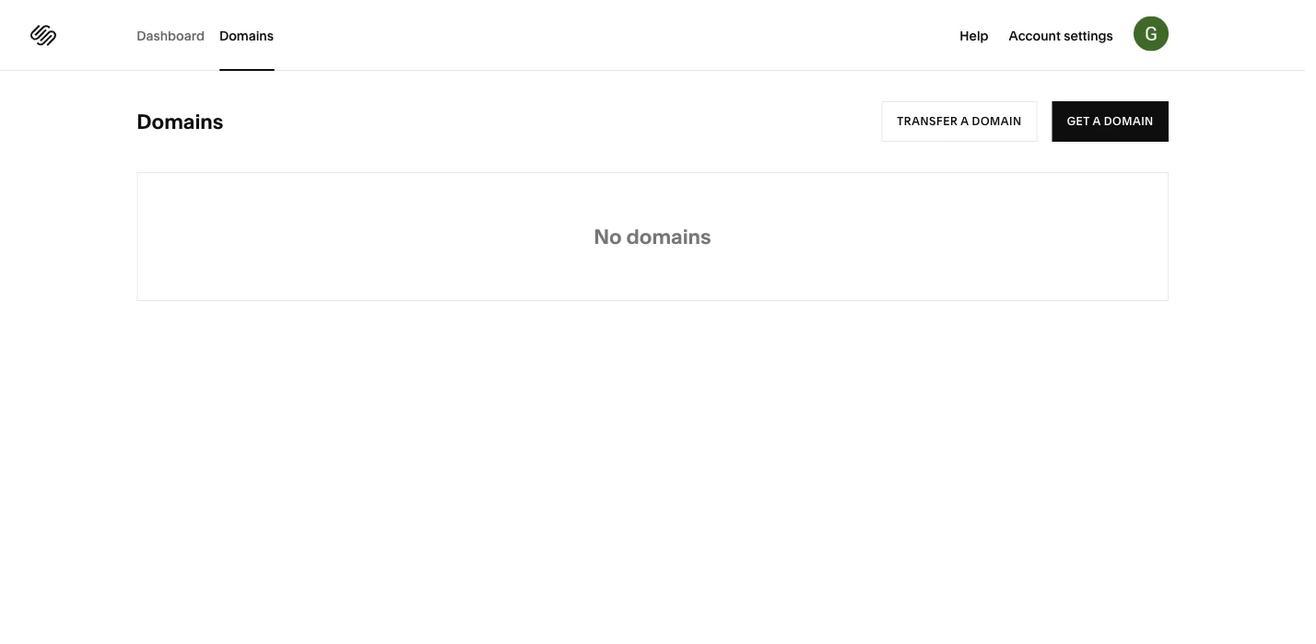 Task type: vqa. For each thing, say whether or not it's contained in the screenshot.
Search field
no



Task type: describe. For each thing, give the bounding box(es) containing it.
domains
[[626, 224, 711, 249]]

1 vertical spatial domains
[[137, 109, 223, 134]]

domain for get a domain
[[1104, 115, 1154, 128]]

transfer
[[897, 115, 958, 128]]

tab list containing dashboard
[[137, 0, 288, 71]]

domain for transfer a domain
[[972, 115, 1022, 128]]

no
[[594, 224, 622, 249]]

help link
[[960, 26, 988, 44]]

account
[[1009, 28, 1061, 43]]

get
[[1067, 115, 1090, 128]]



Task type: locate. For each thing, give the bounding box(es) containing it.
a for get
[[1093, 115, 1101, 128]]

transfer a domain link
[[881, 101, 1037, 142]]

1 a from the left
[[961, 115, 969, 128]]

get a domain link
[[1052, 101, 1168, 142]]

2 a from the left
[[1093, 115, 1101, 128]]

a right transfer
[[961, 115, 969, 128]]

domains
[[219, 28, 274, 43], [137, 109, 223, 134]]

domain
[[972, 115, 1022, 128], [1104, 115, 1154, 128]]

domain right transfer
[[972, 115, 1022, 128]]

tab list
[[137, 0, 288, 71]]

dashboard
[[137, 28, 205, 43]]

account settings link
[[1009, 26, 1113, 44]]

settings
[[1064, 28, 1113, 43]]

domains button
[[219, 0, 274, 71]]

a right get at the right of the page
[[1093, 115, 1101, 128]]

1 horizontal spatial domain
[[1104, 115, 1154, 128]]

a
[[961, 115, 969, 128], [1093, 115, 1101, 128]]

get a domain
[[1067, 115, 1154, 128]]

1 horizontal spatial a
[[1093, 115, 1101, 128]]

2 domain from the left
[[1104, 115, 1154, 128]]

domains down 'dashboard' button
[[137, 109, 223, 134]]

account settings
[[1009, 28, 1113, 43]]

0 horizontal spatial a
[[961, 115, 969, 128]]

0 vertical spatial domains
[[219, 28, 274, 43]]

1 domain from the left
[[972, 115, 1022, 128]]

a for transfer
[[961, 115, 969, 128]]

domain right get at the right of the page
[[1104, 115, 1154, 128]]

dashboard button
[[137, 0, 205, 71]]

transfer a domain
[[897, 115, 1022, 128]]

domains right 'dashboard' button
[[219, 28, 274, 43]]

domain inside get a domain link
[[1104, 115, 1154, 128]]

0 horizontal spatial domain
[[972, 115, 1022, 128]]

no domains
[[594, 224, 711, 249]]

help
[[960, 28, 988, 43]]

domain inside 'transfer a domain' link
[[972, 115, 1022, 128]]



